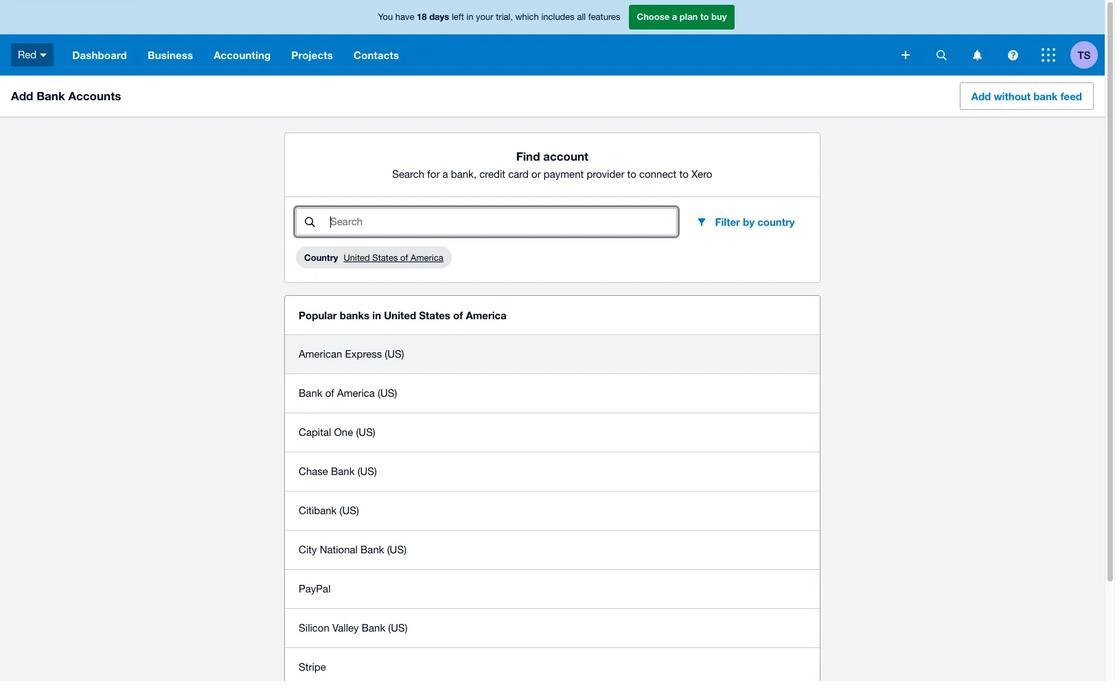 Task type: describe. For each thing, give the bounding box(es) containing it.
bank right national on the left
[[361, 544, 384, 555]]

contacts button
[[343, 34, 409, 76]]

america inside country united states of america
[[411, 252, 443, 263]]

popular
[[299, 309, 337, 321]]

bank of america (us)
[[299, 387, 397, 399]]

(us) down capital one (us)
[[357, 466, 377, 477]]

projects button
[[281, 34, 343, 76]]

country
[[757, 216, 795, 228]]

contacts
[[354, 49, 399, 61]]

dashboard link
[[62, 34, 137, 76]]

citibank
[[299, 505, 337, 516]]

of inside country united states of america
[[400, 252, 408, 263]]

search
[[392, 168, 424, 180]]

2 horizontal spatial svg image
[[1042, 48, 1055, 62]]

chase
[[299, 466, 328, 477]]

in inside you have 18 days left in your trial, which includes all features
[[466, 12, 473, 22]]

to inside banner
[[700, 11, 709, 22]]

(us) right one
[[356, 426, 375, 438]]

add without bank feed
[[971, 90, 1082, 102]]

express
[[345, 348, 382, 360]]

(us) inside "link"
[[340, 505, 359, 516]]

left
[[452, 12, 464, 22]]

dashboard
[[72, 49, 127, 61]]

1 horizontal spatial svg image
[[973, 50, 982, 60]]

silicon
[[299, 622, 329, 634]]

without
[[994, 90, 1031, 102]]

2 vertical spatial america
[[337, 387, 375, 399]]

banner containing ts
[[0, 0, 1105, 76]]

filter
[[715, 216, 740, 228]]

red button
[[0, 34, 62, 76]]

filter by country button
[[685, 208, 806, 236]]

xero
[[691, 168, 712, 180]]

which
[[515, 12, 539, 22]]

one
[[334, 426, 353, 438]]

buy
[[711, 11, 727, 22]]

country
[[304, 252, 338, 263]]

connect
[[639, 168, 676, 180]]

you have 18 days left in your trial, which includes all features
[[378, 11, 620, 22]]

bank
[[1033, 90, 1058, 102]]

projects
[[291, 49, 333, 61]]

1 horizontal spatial united
[[384, 309, 416, 321]]

popular banks in united states of america
[[299, 309, 507, 321]]

feed
[[1061, 90, 1082, 102]]

(us) right national on the left
[[387, 544, 406, 555]]

choose a plan to buy
[[637, 11, 727, 22]]

capital one (us) link
[[285, 413, 820, 452]]

0 horizontal spatial svg image
[[902, 51, 910, 59]]

for
[[427, 168, 440, 180]]

1 vertical spatial in
[[372, 309, 381, 321]]

business
[[148, 49, 193, 61]]



Task type: locate. For each thing, give the bounding box(es) containing it.
banner
[[0, 0, 1105, 76]]

bank right chase at the bottom of the page
[[331, 466, 355, 477]]

1 horizontal spatial of
[[400, 252, 408, 263]]

plan
[[680, 11, 698, 22]]

bank of america (us) link
[[285, 374, 820, 413]]

add for add without bank feed
[[971, 90, 991, 102]]

days
[[429, 11, 449, 22]]

svg image
[[973, 50, 982, 60], [1008, 50, 1018, 60], [902, 51, 910, 59]]

capital
[[299, 426, 331, 438]]

account
[[543, 149, 588, 163]]

0 horizontal spatial add
[[11, 89, 33, 103]]

bank up capital
[[299, 387, 322, 399]]

american
[[299, 348, 342, 360]]

paypal link
[[285, 569, 820, 608]]

svg image
[[1042, 48, 1055, 62], [936, 50, 947, 60], [40, 53, 47, 57]]

2 horizontal spatial america
[[466, 309, 507, 321]]

ts
[[1078, 48, 1091, 61]]

find
[[516, 149, 540, 163]]

add inside button
[[971, 90, 991, 102]]

0 vertical spatial a
[[672, 11, 677, 22]]

country united states of america
[[304, 252, 443, 263]]

united right the banks
[[384, 309, 416, 321]]

united
[[344, 252, 370, 263], [384, 309, 416, 321]]

of
[[400, 252, 408, 263], [453, 309, 463, 321], [325, 387, 334, 399]]

stripe
[[299, 661, 326, 673]]

1 horizontal spatial svg image
[[936, 50, 947, 60]]

ts button
[[1070, 34, 1105, 76]]

1 horizontal spatial a
[[672, 11, 677, 22]]

0 horizontal spatial in
[[372, 309, 381, 321]]

city national bank (us)
[[299, 544, 406, 555]]

city national bank (us) link
[[285, 530, 820, 569]]

0 vertical spatial of
[[400, 252, 408, 263]]

1 vertical spatial of
[[453, 309, 463, 321]]

valley
[[332, 622, 359, 634]]

1 vertical spatial united
[[384, 309, 416, 321]]

svg image inside red popup button
[[40, 53, 47, 57]]

trial,
[[496, 12, 513, 22]]

18
[[417, 11, 427, 22]]

bank left accounts
[[36, 89, 65, 103]]

0 vertical spatial america
[[411, 252, 443, 263]]

banks
[[340, 309, 369, 321]]

business button
[[137, 34, 203, 76]]

features
[[588, 12, 620, 22]]

accounts
[[68, 89, 121, 103]]

2 horizontal spatial to
[[700, 11, 709, 22]]

(us) right valley
[[388, 622, 408, 634]]

Search field
[[329, 209, 676, 235]]

american express (us) link
[[285, 334, 820, 374]]

1 vertical spatial a
[[443, 168, 448, 180]]

add left without
[[971, 90, 991, 102]]

2 horizontal spatial of
[[453, 309, 463, 321]]

(us)
[[385, 348, 404, 360], [378, 387, 397, 399], [356, 426, 375, 438], [357, 466, 377, 477], [340, 505, 359, 516], [387, 544, 406, 555], [388, 622, 408, 634]]

a inside find account search for a bank, credit card or payment provider to connect to xero
[[443, 168, 448, 180]]

stripe link
[[285, 647, 820, 681]]

0 vertical spatial united
[[344, 252, 370, 263]]

national
[[320, 544, 358, 555]]

1 horizontal spatial america
[[411, 252, 443, 263]]

citibank (us)
[[299, 505, 359, 516]]

bank
[[36, 89, 65, 103], [299, 387, 322, 399], [331, 466, 355, 477], [361, 544, 384, 555], [362, 622, 385, 634]]

united inside country united states of america
[[344, 252, 370, 263]]

in right the banks
[[372, 309, 381, 321]]

0 vertical spatial in
[[466, 12, 473, 22]]

states
[[372, 252, 398, 263], [419, 309, 450, 321]]

0 horizontal spatial united
[[344, 252, 370, 263]]

1 horizontal spatial add
[[971, 90, 991, 102]]

you
[[378, 12, 393, 22]]

paypal
[[299, 583, 331, 595]]

to left connect at right top
[[627, 168, 636, 180]]

to left xero
[[679, 168, 689, 180]]

provider
[[587, 168, 624, 180]]

city
[[299, 544, 317, 555]]

states inside country united states of america
[[372, 252, 398, 263]]

accounting button
[[203, 34, 281, 76]]

1 horizontal spatial states
[[419, 309, 450, 321]]

0 horizontal spatial america
[[337, 387, 375, 399]]

america
[[411, 252, 443, 263], [466, 309, 507, 321], [337, 387, 375, 399]]

chase bank (us)
[[299, 466, 377, 477]]

2 horizontal spatial svg image
[[1008, 50, 1018, 60]]

0 vertical spatial states
[[372, 252, 398, 263]]

your
[[476, 12, 493, 22]]

card
[[508, 168, 529, 180]]

red
[[18, 49, 37, 60]]

a
[[672, 11, 677, 22], [443, 168, 448, 180]]

silicon valley bank (us) link
[[285, 608, 820, 647]]

citibank (us) link
[[285, 491, 820, 530]]

add down red
[[11, 89, 33, 103]]

have
[[395, 12, 414, 22]]

0 horizontal spatial svg image
[[40, 53, 47, 57]]

silicon valley bank (us)
[[299, 622, 408, 634]]

accounting
[[214, 49, 271, 61]]

bank,
[[451, 168, 477, 180]]

add bank accounts
[[11, 89, 121, 103]]

payment
[[544, 168, 584, 180]]

includes
[[541, 12, 575, 22]]

1 horizontal spatial in
[[466, 12, 473, 22]]

credit
[[479, 168, 505, 180]]

a inside banner
[[672, 11, 677, 22]]

choose
[[637, 11, 670, 22]]

0 horizontal spatial states
[[372, 252, 398, 263]]

(us) right express
[[385, 348, 404, 360]]

find account search for a bank, credit card or payment provider to connect to xero
[[392, 149, 712, 180]]

2 vertical spatial of
[[325, 387, 334, 399]]

american express (us)
[[299, 348, 404, 360]]

to
[[700, 11, 709, 22], [627, 168, 636, 180], [679, 168, 689, 180]]

by
[[743, 216, 755, 228]]

add
[[11, 89, 33, 103], [971, 90, 991, 102]]

(us) right citibank
[[340, 505, 359, 516]]

1 horizontal spatial to
[[679, 168, 689, 180]]

chase bank (us) link
[[285, 452, 820, 491]]

all
[[577, 12, 586, 22]]

united right country
[[344, 252, 370, 263]]

0 horizontal spatial of
[[325, 387, 334, 399]]

to left buy
[[700, 11, 709, 22]]

0 horizontal spatial to
[[627, 168, 636, 180]]

or
[[531, 168, 541, 180]]

(us) down express
[[378, 387, 397, 399]]

filter by country
[[715, 216, 795, 228]]

bank right valley
[[362, 622, 385, 634]]

in
[[466, 12, 473, 22], [372, 309, 381, 321]]

0 horizontal spatial a
[[443, 168, 448, 180]]

capital one (us)
[[299, 426, 375, 438]]

add without bank feed button
[[960, 82, 1094, 110]]

1 vertical spatial states
[[419, 309, 450, 321]]

a left plan
[[672, 11, 677, 22]]

add for add bank accounts
[[11, 89, 33, 103]]

a right for on the top of page
[[443, 168, 448, 180]]

1 vertical spatial america
[[466, 309, 507, 321]]

in right left
[[466, 12, 473, 22]]



Task type: vqa. For each thing, say whether or not it's contained in the screenshot.
Add corresponding to Add Bank Accounts
yes



